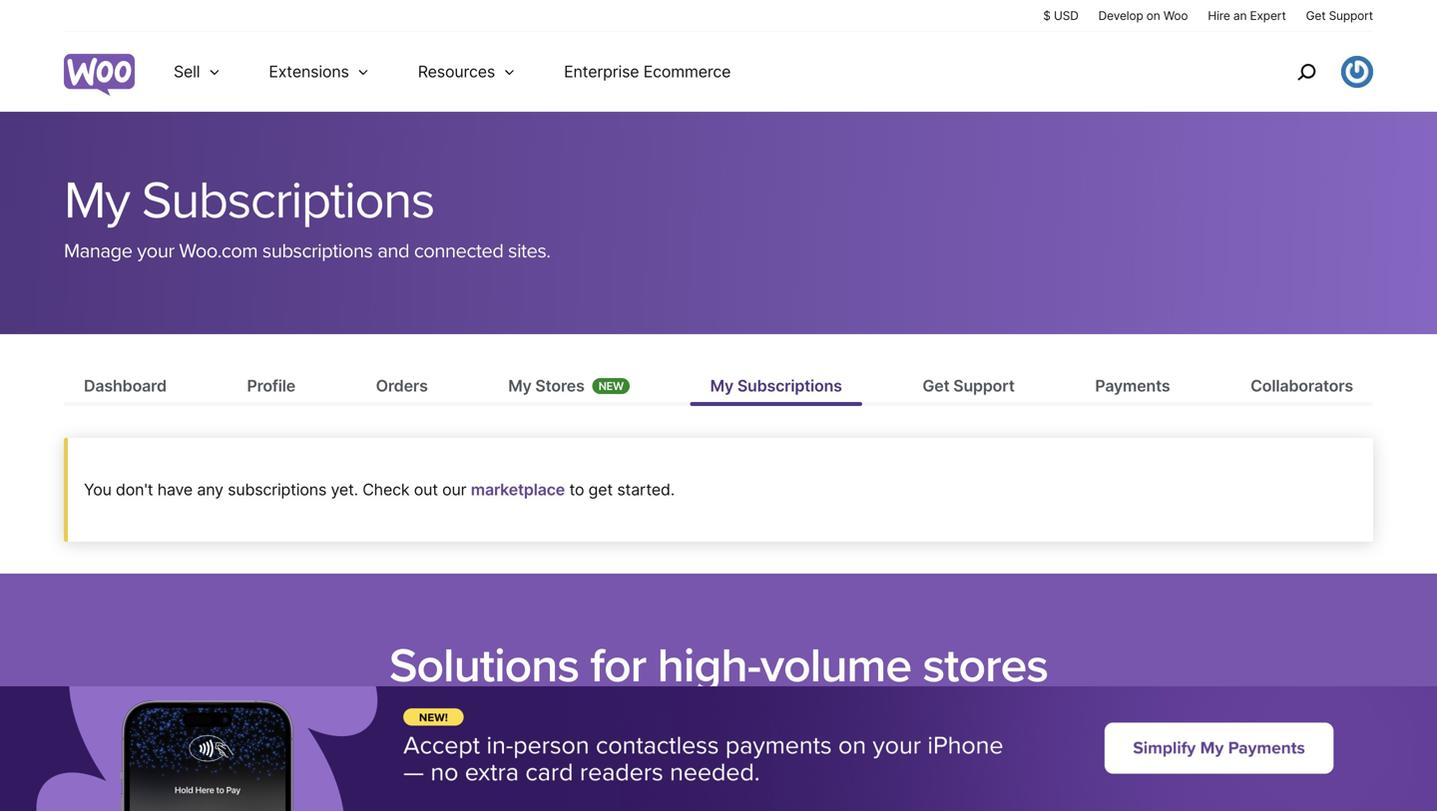 Task type: locate. For each thing, give the bounding box(es) containing it.
1 horizontal spatial subscriptions
[[737, 376, 842, 396]]

woo
[[1164, 8, 1188, 23], [339, 712, 379, 737]]

woo right on
[[1164, 8, 1188, 23]]

1 horizontal spatial get
[[1306, 8, 1326, 23]]

1 horizontal spatial and
[[898, 712, 932, 737]]

extensions
[[269, 62, 349, 81]]

1 horizontal spatial my
[[508, 376, 532, 396]]

0 vertical spatial subscriptions
[[142, 170, 434, 233]]

payments link
[[1075, 374, 1190, 402]]

subscriptions
[[142, 170, 434, 233], [737, 376, 842, 396]]

new
[[599, 380, 624, 393]]

subscriptions right any on the left
[[228, 480, 326, 500]]

collaborators
[[1251, 376, 1353, 396]]

stores
[[535, 376, 585, 396]]

develop on woo link
[[1098, 7, 1188, 24]]

advanced
[[662, 712, 749, 737]]

1 vertical spatial get support
[[923, 376, 1015, 396]]

high-
[[657, 638, 760, 695]]

1 horizontal spatial get support
[[1306, 8, 1373, 23]]

enterprise ecommerce
[[564, 62, 731, 81]]

search image
[[1290, 56, 1322, 88]]

1 vertical spatial to
[[504, 741, 521, 766]]

1 horizontal spatial to
[[569, 480, 584, 500]]

get
[[1306, 8, 1326, 23], [923, 376, 950, 396]]

profile
[[247, 376, 295, 396]]

0 horizontal spatial get
[[923, 376, 950, 396]]

any
[[197, 480, 223, 500]]

orders link
[[356, 374, 448, 402]]

ecommerce
[[643, 62, 731, 81]]

0 vertical spatial get
[[1306, 8, 1326, 23]]

0 vertical spatial subscriptions
[[262, 239, 373, 263]]

subscriptions inside my subscriptions manage your woo.com subscriptions and connected sites.
[[142, 170, 434, 233]]

for
[[590, 638, 646, 695]]

to down "level"
[[504, 741, 521, 766]]

to left get
[[569, 480, 584, 500]]

1 horizontal spatial woo
[[1164, 8, 1188, 23]]

$
[[1043, 8, 1051, 23]]

on
[[1147, 8, 1160, 23]]

hire an expert link
[[1208, 7, 1286, 24]]

woo offers next-level customization, advanced selling features, and dedicated support to help established merchants continue growing.
[[339, 712, 1099, 766]]

1 vertical spatial woo
[[339, 712, 379, 737]]

hire
[[1208, 8, 1230, 23]]

support
[[1031, 712, 1099, 737]]

1 horizontal spatial get support link
[[1306, 7, 1373, 24]]

level
[[483, 712, 525, 737]]

0 vertical spatial and
[[377, 239, 409, 263]]

1 vertical spatial get support link
[[903, 374, 1035, 402]]

and inside my subscriptions manage your woo.com subscriptions and connected sites.
[[377, 239, 409, 263]]

resources button
[[394, 32, 540, 112]]

get
[[589, 480, 613, 500]]

volume
[[760, 638, 911, 695]]

develop
[[1098, 8, 1143, 23]]

to
[[569, 480, 584, 500], [504, 741, 521, 766]]

get support link
[[1306, 7, 1373, 24], [903, 374, 1035, 402]]

support
[[1329, 8, 1373, 23], [953, 376, 1015, 396]]

an
[[1233, 8, 1247, 23]]

dashboard
[[84, 376, 167, 396]]

2 horizontal spatial my
[[710, 376, 734, 396]]

and left connected
[[377, 239, 409, 263]]

extensions button
[[245, 32, 394, 112]]

woo inside woo offers next-level customization, advanced selling features, and dedicated support to help established merchants continue growing.
[[339, 712, 379, 737]]

sell button
[[150, 32, 245, 112]]

subscriptions right woo.com
[[262, 239, 373, 263]]

my inside my subscriptions manage your woo.com subscriptions and connected sites.
[[64, 170, 129, 233]]

0 horizontal spatial subscriptions
[[142, 170, 434, 233]]

established
[[570, 741, 672, 766]]

0 vertical spatial get support
[[1306, 8, 1373, 23]]

0 horizontal spatial get support link
[[903, 374, 1035, 402]]

offers
[[384, 712, 434, 737]]

1 vertical spatial subscriptions
[[737, 376, 842, 396]]

develop on woo
[[1098, 8, 1188, 23]]

sites.
[[508, 239, 551, 263]]

0 vertical spatial get support link
[[1306, 7, 1373, 24]]

and up growing.
[[898, 712, 932, 737]]

marketplace
[[471, 480, 565, 500]]

0 horizontal spatial and
[[377, 239, 409, 263]]

collaborators link
[[1231, 374, 1373, 402]]

0 vertical spatial to
[[569, 480, 584, 500]]

growing.
[[857, 741, 933, 766]]

0 horizontal spatial to
[[504, 741, 521, 766]]

0 horizontal spatial support
[[953, 376, 1015, 396]]

have
[[157, 480, 193, 500]]

1 vertical spatial support
[[953, 376, 1015, 396]]

solutions
[[389, 638, 579, 695]]

my
[[64, 170, 129, 233], [508, 376, 532, 396], [710, 376, 734, 396]]

dedicated
[[937, 712, 1026, 737]]

1 vertical spatial subscriptions
[[228, 480, 326, 500]]

features,
[[816, 712, 893, 737]]

1 horizontal spatial support
[[1329, 8, 1373, 23]]

subscriptions
[[262, 239, 373, 263], [228, 480, 326, 500]]

woo left offers
[[339, 712, 379, 737]]

my subscriptions link
[[690, 374, 862, 402]]

subscriptions for my subscriptions
[[737, 376, 842, 396]]

don't
[[116, 480, 153, 500]]

get support
[[1306, 8, 1373, 23], [923, 376, 1015, 396]]

1 vertical spatial and
[[898, 712, 932, 737]]

solutions for high-volume stores
[[389, 638, 1048, 695]]

and
[[377, 239, 409, 263], [898, 712, 932, 737]]

0 vertical spatial support
[[1329, 8, 1373, 23]]

0 vertical spatial woo
[[1164, 8, 1188, 23]]

my subscriptions
[[710, 376, 842, 396]]

my stores
[[508, 376, 585, 396]]

0 horizontal spatial my
[[64, 170, 129, 233]]

yet.
[[331, 480, 358, 500]]

0 horizontal spatial woo
[[339, 712, 379, 737]]

dashboard link
[[64, 374, 187, 402]]



Task type: describe. For each thing, give the bounding box(es) containing it.
woo.com
[[179, 239, 258, 263]]

help
[[526, 741, 565, 766]]

my for my stores
[[508, 376, 532, 396]]

customization,
[[530, 712, 657, 737]]

marketplace link
[[471, 480, 565, 500]]

out
[[414, 480, 438, 500]]

my subscriptions manage your woo.com subscriptions and connected sites.
[[64, 170, 551, 263]]

resources
[[418, 62, 495, 81]]

1 vertical spatial get
[[923, 376, 950, 396]]

open account menu image
[[1341, 56, 1373, 88]]

enterprise
[[564, 62, 639, 81]]

$ usd button
[[1043, 7, 1079, 24]]

next-
[[440, 712, 483, 737]]

enterprise ecommerce link
[[540, 32, 755, 112]]

$ usd
[[1043, 8, 1079, 23]]

check
[[362, 480, 410, 500]]

continue
[[775, 741, 852, 766]]

started.
[[617, 480, 675, 500]]

connected
[[414, 239, 503, 263]]

you don't have any subscriptions yet. check out our marketplace to get started.
[[84, 480, 675, 500]]

profile link
[[227, 374, 315, 402]]

expert
[[1250, 8, 1286, 23]]

my for my subscriptions
[[710, 376, 734, 396]]

usd
[[1054, 8, 1079, 23]]

my for my subscriptions manage your woo.com subscriptions and connected sites.
[[64, 170, 129, 233]]

payments
[[1095, 376, 1170, 396]]

sell
[[174, 62, 200, 81]]

orders
[[376, 376, 428, 396]]

merchants
[[677, 741, 770, 766]]

manage
[[64, 239, 132, 263]]

selling
[[754, 712, 811, 737]]

and inside woo offers next-level customization, advanced selling features, and dedicated support to help established merchants continue growing.
[[898, 712, 932, 737]]

our
[[442, 480, 467, 500]]

hire an expert
[[1208, 8, 1286, 23]]

to inside woo offers next-level customization, advanced selling features, and dedicated support to help established merchants continue growing.
[[504, 741, 521, 766]]

0 horizontal spatial get support
[[923, 376, 1015, 396]]

stores
[[923, 638, 1048, 695]]

service navigation menu element
[[1255, 39, 1373, 104]]

subscriptions inside my subscriptions manage your woo.com subscriptions and connected sites.
[[262, 239, 373, 263]]

subscriptions for my subscriptions manage your woo.com subscriptions and connected sites.
[[142, 170, 434, 233]]

you
[[84, 480, 112, 500]]

your
[[137, 239, 174, 263]]



Task type: vqa. For each thing, say whether or not it's contained in the screenshot.
Enterprise Ecommerce
yes



